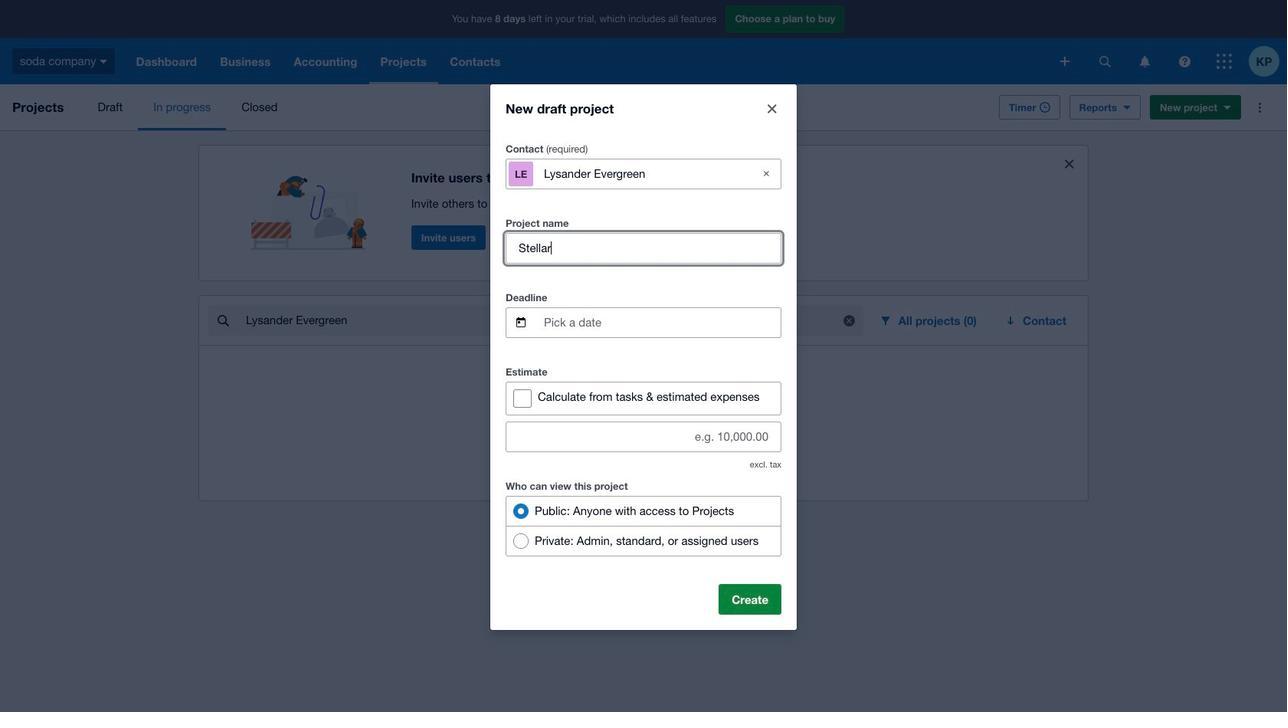 Task type: locate. For each thing, give the bounding box(es) containing it.
Pick a date field
[[543, 308, 781, 337]]

clear image
[[751, 158, 782, 189]]

group
[[506, 496, 782, 556]]

invite users to projects image
[[251, 158, 375, 250]]

banner
[[0, 0, 1288, 84]]

svg image
[[1217, 54, 1233, 69], [1100, 56, 1111, 67], [1140, 56, 1150, 67], [1061, 57, 1070, 66], [100, 60, 108, 63]]

e.g. 10,000.00 field
[[507, 422, 781, 451]]

None field
[[507, 233, 781, 263]]

dialog
[[491, 84, 797, 630]]



Task type: describe. For each thing, give the bounding box(es) containing it.
svg image
[[1179, 56, 1191, 67]]

Search in progress projects search field
[[245, 306, 829, 335]]

Find or create a contact field
[[543, 159, 745, 188]]



Task type: vqa. For each thing, say whether or not it's contained in the screenshot.
of the current month Button
no



